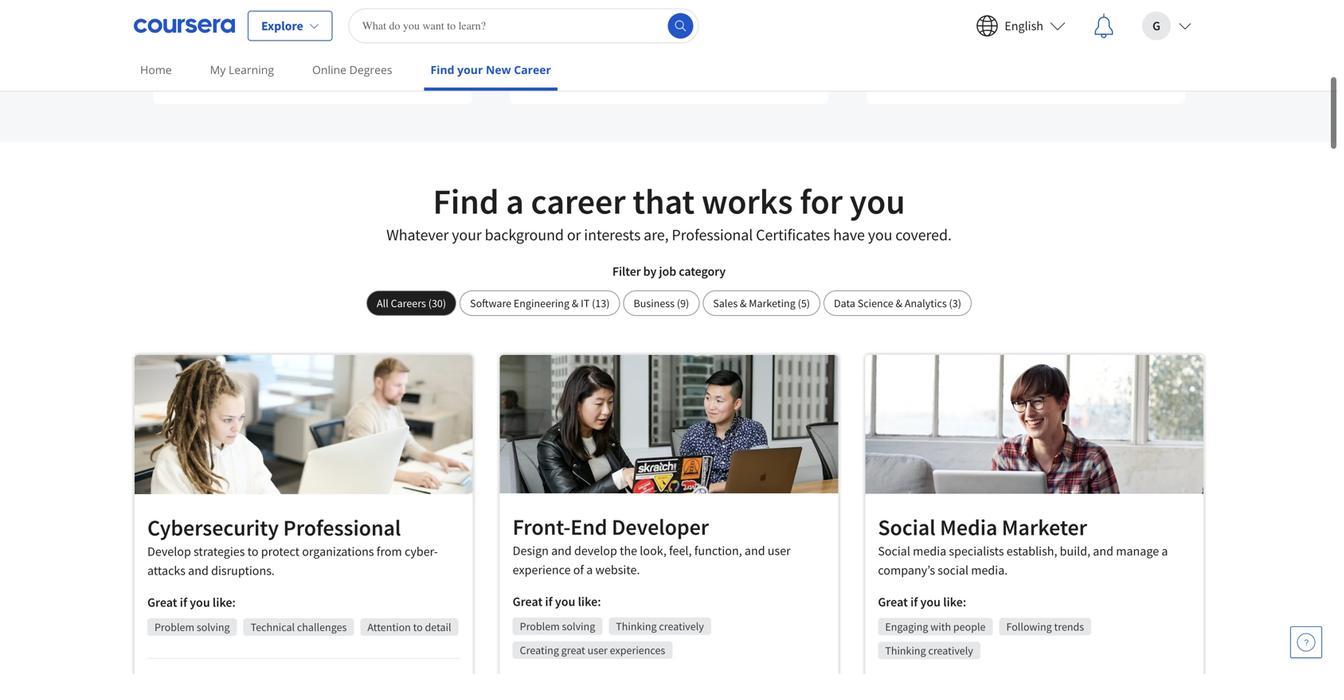 Task type: describe. For each thing, give the bounding box(es) containing it.
if for front-
[[545, 594, 553, 610]]

specialists
[[949, 544, 1004, 560]]

english button
[[963, 0, 1079, 51]]

1 horizontal spatial job
[[659, 264, 676, 280]]

great if you like: for front-
[[513, 594, 601, 610]]

the
[[620, 543, 637, 559]]

software
[[470, 296, 512, 311]]

you for social media marketer
[[921, 595, 941, 611]]

career
[[514, 62, 551, 77]]

online degrees link
[[306, 52, 399, 88]]

interests
[[584, 225, 641, 245]]

challenges
[[297, 621, 347, 635]]

certificate²
[[741, 68, 801, 84]]

front-end developer design and develop the look, feel, function, and user experience of a website.
[[513, 513, 791, 578]]

professional inside find a career that works for you whatever your background or interests are, professional certificates have you covered.
[[672, 225, 753, 245]]

attention to detail
[[368, 621, 451, 635]]

professional inside cybersecurity professional develop strategies to protect organizations from cyber- attacks and disruptions.
[[283, 514, 401, 542]]

if for social
[[911, 595, 918, 611]]

find your new career link
[[424, 52, 558, 91]]

are,
[[644, 225, 669, 245]]

protect
[[261, 544, 300, 560]]

a inside front-end developer design and develop the look, feel, function, and user experience of a website.
[[587, 562, 593, 578]]

detail
[[425, 621, 451, 635]]

or
[[567, 225, 581, 245]]

All Careers (30) button
[[367, 291, 457, 316]]

in
[[585, 68, 595, 84]]

manage
[[1116, 544, 1159, 560]]

a inside social media marketer social media specialists establish, build, and manage a company's social media.
[[1162, 544, 1168, 560]]

(13)
[[592, 296, 610, 311]]

learning
[[229, 62, 274, 77]]

average
[[542, 49, 584, 65]]

by inside 4.7 / 5 average rating given by 200,000+ global learners enrolled in an entry-level professional certificate²
[[652, 49, 665, 65]]

whatever
[[386, 225, 449, 245]]

creating great user experiences
[[520, 644, 665, 658]]

and inside social media marketer social media specialists establish, build, and manage a company's social media.
[[1093, 544, 1114, 560]]

0 vertical spatial thinking
[[616, 620, 657, 634]]

and up experience
[[551, 543, 572, 559]]

2 social from the top
[[878, 544, 911, 560]]

engaging with people
[[885, 620, 986, 635]]

technical challenges
[[251, 621, 347, 635]]

cybersecurity
[[147, 514, 279, 542]]

social media marketer social media specialists establish, build, and manage a company's social media.
[[878, 514, 1168, 579]]

rating
[[587, 49, 618, 65]]

english
[[1005, 18, 1044, 34]]

business
[[634, 296, 675, 311]]

data
[[834, 296, 856, 311]]

engineering
[[514, 296, 570, 311]]

fields¹
[[324, 61, 358, 76]]

hours
[[1039, 22, 1078, 42]]

from
[[377, 544, 402, 560]]

global
[[717, 49, 750, 65]]

What do you want to learn? text field
[[349, 8, 699, 43]]

front-
[[513, 513, 571, 541]]

0 horizontal spatial creatively
[[659, 620, 704, 634]]

creating
[[520, 644, 559, 658]]

online
[[312, 62, 347, 77]]

great for front-end developer
[[513, 594, 543, 610]]

feel,
[[669, 543, 692, 559]]

my learning link
[[204, 52, 280, 88]]

(9)
[[677, 296, 689, 311]]

2 & from the left
[[740, 296, 747, 311]]

design
[[513, 543, 549, 559]]

problem solving for develop
[[155, 621, 230, 635]]

online degrees
[[312, 62, 392, 77]]

analytics
[[905, 296, 947, 311]]

find your new career
[[431, 62, 551, 77]]

sales & marketing (5)
[[713, 296, 810, 311]]

entry- inside 4.7 / 5 average rating given by 200,000+ global learners enrolled in an entry-level professional certificate²
[[613, 68, 645, 84]]

strategies
[[194, 544, 245, 560]]

find a career that works for you whatever your background or interests are, professional certificates have you covered.
[[386, 179, 952, 245]]

g button
[[1130, 0, 1205, 51]]

an
[[597, 68, 611, 84]]

solving for develop
[[197, 621, 230, 635]]

level inside 4.7 / 5 average rating given by 200,000+ global learners enrolled in an entry-level professional certificate²
[[645, 68, 671, 84]]

that
[[633, 179, 695, 223]]

1 horizontal spatial thinking creatively
[[885, 644, 973, 659]]

have
[[833, 225, 865, 245]]

build,
[[1060, 544, 1091, 560]]

Data Science & Analytics (3) button
[[824, 291, 972, 316]]

you for cybersecurity professional
[[190, 595, 210, 611]]

level inside the 2,284,150 job openings across entry-level professional certificate fields¹
[[336, 41, 361, 57]]

social media marketer image
[[865, 355, 1204, 494]]

(3)
[[949, 296, 962, 311]]

job inside the 2,284,150 job openings across entry-level professional certificate fields¹
[[195, 41, 213, 57]]

0 horizontal spatial thinking creatively
[[616, 620, 704, 634]]

coursera image
[[134, 13, 235, 39]]

learners
[[753, 49, 796, 65]]

media
[[913, 544, 947, 560]]

openings
[[215, 41, 264, 57]]

under
[[975, 22, 1017, 42]]

experiences
[[610, 644, 665, 658]]

trends
[[1054, 620, 1084, 635]]

certificates
[[756, 225, 830, 245]]

(5)
[[798, 296, 810, 311]]



Task type: locate. For each thing, give the bounding box(es) containing it.
option group containing all careers (30)
[[367, 291, 972, 316]]

great down experience
[[513, 594, 543, 610]]

0 vertical spatial user
[[768, 543, 791, 559]]

1 horizontal spatial user
[[768, 543, 791, 559]]

1 vertical spatial level
[[645, 68, 671, 84]]

user inside front-end developer design and develop the look, feel, function, and user experience of a website.
[[768, 543, 791, 559]]

attention
[[368, 621, 411, 635]]

if down the 'attacks'
[[180, 595, 187, 611]]

user right function,
[[768, 543, 791, 559]]

great if you like:
[[513, 594, 601, 610], [878, 595, 967, 611], [147, 595, 236, 611]]

experience
[[513, 562, 571, 578]]

develop
[[147, 544, 191, 560]]

2,284,150 job openings across entry-level professional certificate fields¹
[[195, 22, 429, 76]]

0 horizontal spatial job
[[195, 41, 213, 57]]

certificate
[[267, 61, 322, 76]]

3 & from the left
[[896, 296, 903, 311]]

great
[[513, 594, 543, 610], [878, 595, 908, 611], [147, 595, 177, 611]]

& for software engineering & it (13)
[[572, 296, 579, 311]]

to inside cybersecurity professional develop strategies to protect organizations from cyber- attacks and disruptions.
[[247, 544, 259, 560]]

0 horizontal spatial level
[[336, 41, 361, 57]]

creatively up experiences
[[659, 620, 704, 634]]

& right science on the top right of page
[[896, 296, 903, 311]]

2 horizontal spatial if
[[911, 595, 918, 611]]

great down the 'attacks'
[[147, 595, 177, 611]]

find inside find a career that works for you whatever your background or interests are, professional certificates have you covered.
[[433, 179, 499, 223]]

if down experience
[[545, 594, 553, 610]]

1 vertical spatial social
[[878, 544, 911, 560]]

like: for marketer
[[943, 595, 967, 611]]

0 horizontal spatial user
[[588, 644, 608, 658]]

& for data science & analytics (3)
[[896, 296, 903, 311]]

and down strategies
[[188, 563, 209, 579]]

cyber-
[[405, 544, 438, 560]]

a
[[506, 179, 524, 223], [1162, 544, 1168, 560], [587, 562, 593, 578]]

works
[[702, 179, 793, 223]]

0 vertical spatial a
[[506, 179, 524, 223]]

find up "whatever"
[[433, 179, 499, 223]]

solving for developer
[[562, 620, 595, 634]]

all
[[377, 296, 389, 311]]

0 vertical spatial job
[[195, 41, 213, 57]]

0 horizontal spatial problem solving
[[155, 621, 230, 635]]

my
[[210, 62, 226, 77]]

entry- down given in the left of the page
[[613, 68, 645, 84]]

problem up the creating
[[520, 620, 560, 634]]

problem solving for developer
[[520, 620, 595, 634]]

2 horizontal spatial &
[[896, 296, 903, 311]]

0 horizontal spatial great if you like:
[[147, 595, 236, 611]]

1 vertical spatial to
[[413, 621, 423, 635]]

explore
[[261, 18, 303, 34]]

thinking up experiences
[[616, 620, 657, 634]]

by
[[652, 49, 665, 65], [643, 264, 657, 280]]

1 horizontal spatial like:
[[578, 594, 601, 610]]

2 horizontal spatial great if you like:
[[878, 595, 967, 611]]

entry- inside the 2,284,150 job openings across entry-level professional certificate fields¹
[[304, 41, 336, 57]]

0 horizontal spatial a
[[506, 179, 524, 223]]

1 horizontal spatial creatively
[[929, 644, 973, 659]]

organizations
[[302, 544, 374, 560]]

1 vertical spatial a
[[1162, 544, 1168, 560]]

professional inside the 2,284,150 job openings across entry-level professional certificate fields¹
[[363, 41, 429, 57]]

0 horizontal spatial thinking
[[616, 620, 657, 634]]

1 social from the top
[[878, 514, 936, 542]]

&
[[572, 296, 579, 311], [740, 296, 747, 311], [896, 296, 903, 311]]

great
[[561, 644, 585, 658]]

by right "filter"
[[643, 264, 657, 280]]

(30)
[[428, 296, 446, 311]]

1 horizontal spatial solving
[[562, 620, 595, 634]]

all careers (30)
[[377, 296, 446, 311]]

you up the engaging with people
[[921, 595, 941, 611]]

and inside cybersecurity professional develop strategies to protect organizations from cyber- attacks and disruptions.
[[188, 563, 209, 579]]

level up fields¹ on the top left of the page
[[336, 41, 361, 57]]

solving left technical at bottom
[[197, 621, 230, 635]]

like: down disruptions.
[[213, 595, 236, 611]]

home link
[[134, 52, 178, 88]]

engaging
[[885, 620, 929, 635]]

filter
[[613, 264, 641, 280]]

social
[[938, 563, 969, 579]]

find
[[431, 62, 455, 77], [433, 179, 499, 223]]

thinking down engaging
[[885, 644, 926, 659]]

if for cybersecurity
[[180, 595, 187, 611]]

4.7 / 5 average rating given by 200,000+ global learners enrolled in an entry-level professional certificate²
[[538, 22, 801, 84]]

2 horizontal spatial a
[[1162, 544, 1168, 560]]

to up disruptions.
[[247, 544, 259, 560]]

attacks
[[147, 563, 186, 579]]

science
[[858, 296, 894, 311]]

it
[[581, 296, 590, 311]]

0 horizontal spatial solving
[[197, 621, 230, 635]]

10
[[1020, 22, 1036, 42]]

across
[[267, 41, 301, 57]]

problem for cybersecurity professional
[[155, 621, 194, 635]]

None search field
[[349, 8, 699, 43]]

by right given in the left of the page
[[652, 49, 665, 65]]

1 horizontal spatial to
[[413, 621, 423, 635]]

great for cybersecurity professional
[[147, 595, 177, 611]]

1 horizontal spatial &
[[740, 296, 747, 311]]

social
[[878, 514, 936, 542], [878, 544, 911, 560]]

& right sales
[[740, 296, 747, 311]]

0 horizontal spatial problem
[[155, 621, 194, 635]]

a right of
[[587, 562, 593, 578]]

great if you like: for cybersecurity
[[147, 595, 236, 611]]

like:
[[578, 594, 601, 610], [943, 595, 967, 611], [213, 595, 236, 611]]

look,
[[640, 543, 667, 559]]

you up have
[[850, 179, 905, 223]]

professional up "organizations"
[[283, 514, 401, 542]]

0 horizontal spatial great
[[147, 595, 177, 611]]

1 vertical spatial creatively
[[929, 644, 973, 659]]

0 horizontal spatial like:
[[213, 595, 236, 611]]

1 horizontal spatial if
[[545, 594, 553, 610]]

of
[[573, 562, 584, 578]]

your
[[457, 62, 483, 77], [452, 225, 482, 245]]

if up engaging
[[911, 595, 918, 611]]

professional up degrees
[[363, 41, 429, 57]]

find left new
[[431, 62, 455, 77]]

marketer
[[1002, 514, 1087, 542]]

covered.
[[896, 225, 952, 245]]

1 vertical spatial find
[[433, 179, 499, 223]]

Business (9) button
[[623, 291, 700, 316]]

business (9)
[[634, 296, 689, 311]]

0 horizontal spatial &
[[572, 296, 579, 311]]

great up engaging
[[878, 595, 908, 611]]

0 vertical spatial find
[[431, 62, 455, 77]]

5
[[681, 22, 689, 42]]

thinking creatively up experiences
[[616, 620, 704, 634]]

0 vertical spatial your
[[457, 62, 483, 77]]

1 horizontal spatial problem solving
[[520, 620, 595, 634]]

and right build,
[[1093, 544, 1114, 560]]

1 vertical spatial by
[[643, 264, 657, 280]]

like: for developer
[[578, 594, 601, 610]]

entry- down 2,284,150
[[304, 41, 336, 57]]

your left new
[[457, 62, 483, 77]]

career
[[531, 179, 626, 223]]

1 & from the left
[[572, 296, 579, 311]]

social up media
[[878, 514, 936, 542]]

thinking creatively down the engaging with people
[[885, 644, 973, 659]]

professional inside 4.7 / 5 average rating given by 200,000+ global learners enrolled in an entry-level professional certificate²
[[673, 68, 739, 84]]

professional up category
[[672, 225, 753, 245]]

1 vertical spatial job
[[659, 264, 676, 280]]

great if you like: down the 'attacks'
[[147, 595, 236, 611]]

0 vertical spatial to
[[247, 544, 259, 560]]

find for a
[[433, 179, 499, 223]]

degrees
[[349, 62, 392, 77]]

marketing
[[749, 296, 796, 311]]

1 vertical spatial user
[[588, 644, 608, 658]]

find for your
[[431, 62, 455, 77]]

enrolled
[[538, 68, 582, 84]]

to left the 'detail'
[[413, 621, 423, 635]]

thinking creatively
[[616, 620, 704, 634], [885, 644, 973, 659]]

2 horizontal spatial great
[[878, 595, 908, 611]]

creatively down with
[[929, 644, 973, 659]]

1 horizontal spatial great
[[513, 594, 543, 610]]

2,284,150
[[286, 22, 338, 38]]

job up business (9)
[[659, 264, 676, 280]]

& left it
[[572, 296, 579, 311]]

thinking
[[616, 620, 657, 634], [885, 644, 926, 659]]

option group
[[367, 291, 972, 316]]

0 vertical spatial entry-
[[304, 41, 336, 57]]

function,
[[694, 543, 742, 559]]

you down strategies
[[190, 595, 210, 611]]

people
[[954, 620, 986, 635]]

great if you like: up the engaging with people
[[878, 595, 967, 611]]

2 horizontal spatial like:
[[943, 595, 967, 611]]

1 horizontal spatial great if you like:
[[513, 594, 601, 610]]

website.
[[596, 562, 640, 578]]

your inside find a career that works for you whatever your background or interests are, professional certificates have you covered.
[[452, 225, 482, 245]]

Sales & Marketing (5) button
[[703, 291, 821, 316]]

you down of
[[555, 594, 576, 610]]

user right the great
[[588, 644, 608, 658]]

disruptions.
[[211, 563, 275, 579]]

level
[[336, 41, 361, 57], [645, 68, 671, 84]]

you for front-end developer
[[555, 594, 576, 610]]

problem down the 'attacks'
[[155, 621, 194, 635]]

technical
[[251, 621, 295, 635]]

end
[[571, 513, 607, 541]]

g
[[1153, 18, 1161, 34]]

0 vertical spatial level
[[336, 41, 361, 57]]

1 vertical spatial thinking creatively
[[885, 644, 973, 659]]

0 vertical spatial by
[[652, 49, 665, 65]]

media
[[940, 514, 998, 542]]

0 vertical spatial social
[[878, 514, 936, 542]]

your right "whatever"
[[452, 225, 482, 245]]

1 vertical spatial thinking
[[885, 644, 926, 659]]

problem solving down the 'attacks'
[[155, 621, 230, 635]]

professional down 200,000+
[[673, 68, 739, 84]]

1 horizontal spatial thinking
[[885, 644, 926, 659]]

you
[[850, 179, 905, 223], [868, 225, 893, 245], [555, 594, 576, 610], [921, 595, 941, 611], [190, 595, 210, 611]]

and right function,
[[745, 543, 765, 559]]

to
[[247, 544, 259, 560], [413, 621, 423, 635]]

cybersecurity professional develop strategies to protect organizations from cyber- attacks and disruptions.
[[147, 514, 438, 579]]

following
[[1007, 620, 1052, 635]]

1 vertical spatial your
[[452, 225, 482, 245]]

a inside find a career that works for you whatever your background or interests are, professional certificates have you covered.
[[506, 179, 524, 223]]

careers
[[391, 296, 426, 311]]

develop
[[574, 543, 617, 559]]

explore button
[[248, 11, 333, 41]]

data science & analytics (3)
[[834, 296, 962, 311]]

home
[[140, 62, 172, 77]]

like: for develop
[[213, 595, 236, 611]]

1 horizontal spatial a
[[587, 562, 593, 578]]

a right 'manage'
[[1162, 544, 1168, 560]]

0 vertical spatial thinking creatively
[[616, 620, 704, 634]]

great if you like: down experience
[[513, 594, 601, 610]]

social up company's
[[878, 544, 911, 560]]

1 vertical spatial entry-
[[613, 68, 645, 84]]

1 horizontal spatial level
[[645, 68, 671, 84]]

great if you like: for social
[[878, 595, 967, 611]]

0 horizontal spatial to
[[247, 544, 259, 560]]

0 horizontal spatial if
[[180, 595, 187, 611]]

cybersecurity analyst image
[[135, 355, 473, 495]]

you right have
[[868, 225, 893, 245]]

1 horizontal spatial problem
[[520, 620, 560, 634]]

media.
[[971, 563, 1008, 579]]

problem for front-end developer
[[520, 620, 560, 634]]

new
[[486, 62, 511, 77]]

great for social media marketer
[[878, 595, 908, 611]]

0 horizontal spatial entry-
[[304, 41, 336, 57]]

level down given in the left of the page
[[645, 68, 671, 84]]

job up my
[[195, 41, 213, 57]]

sales
[[713, 296, 738, 311]]

like: down of
[[578, 594, 601, 610]]

0 vertical spatial creatively
[[659, 620, 704, 634]]

a up background
[[506, 179, 524, 223]]

solving up the great
[[562, 620, 595, 634]]

company's
[[878, 563, 935, 579]]

entry-
[[304, 41, 336, 57], [613, 68, 645, 84]]

following trends
[[1007, 620, 1084, 635]]

Software Engineering & IT (13) button
[[460, 291, 620, 316]]

problem
[[520, 620, 560, 634], [155, 621, 194, 635]]

problem solving up the great
[[520, 620, 595, 634]]

1 horizontal spatial entry-
[[613, 68, 645, 84]]

given
[[620, 49, 649, 65]]

help center image
[[1297, 633, 1316, 653]]

2 vertical spatial a
[[587, 562, 593, 578]]

like: up with
[[943, 595, 967, 611]]



Task type: vqa. For each thing, say whether or not it's contained in the screenshot.
the middle Name
no



